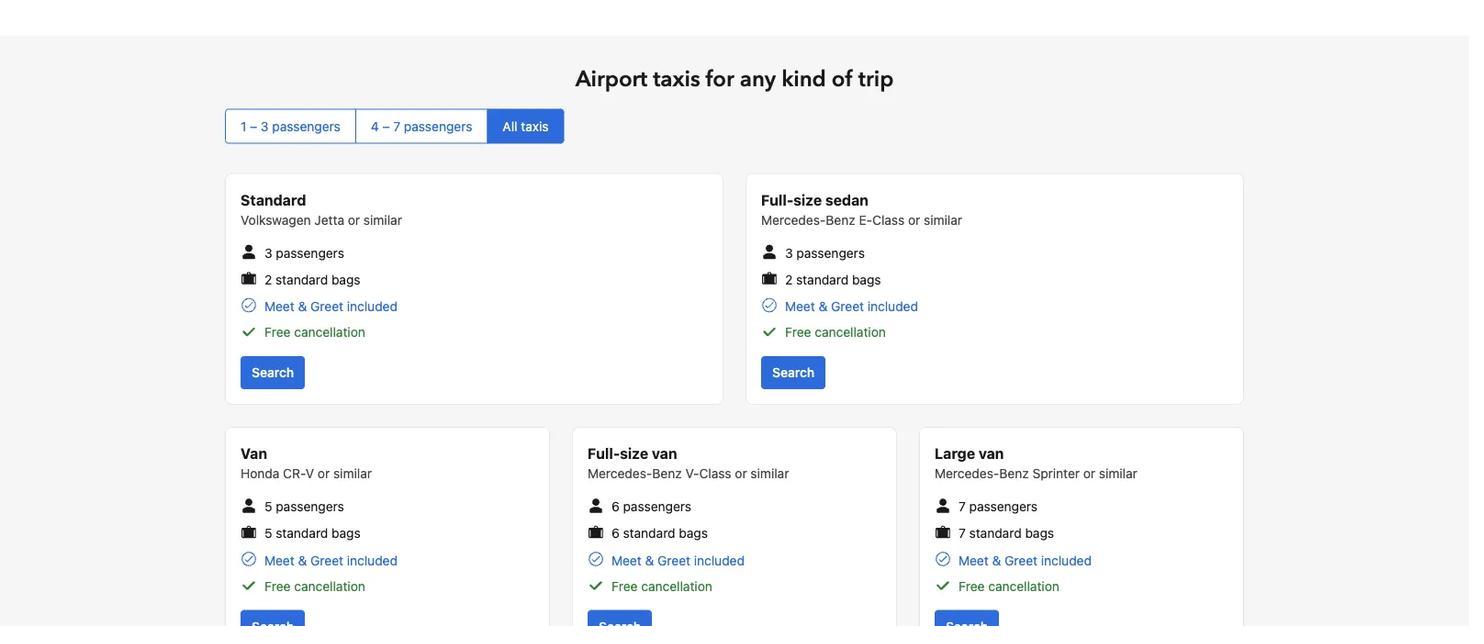Task type: describe. For each thing, give the bounding box(es) containing it.
search for volkswagen
[[252, 365, 294, 380]]

6 passengers
[[612, 499, 692, 514]]

passengers right 4
[[404, 118, 472, 133]]

passengers for standard
[[276, 245, 344, 260]]

bags for sedan
[[852, 272, 881, 287]]

included for jetta
[[347, 299, 398, 314]]

mercedes- inside large van mercedes-benz sprinter or similar
[[935, 466, 1000, 481]]

& for cr-
[[298, 553, 307, 568]]

sort results by element
[[225, 109, 1245, 144]]

5 passengers
[[265, 499, 344, 514]]

standard for sedan
[[796, 272, 849, 287]]

or inside large van mercedes-benz sprinter or similar
[[1084, 466, 1096, 481]]

bags for van
[[679, 526, 708, 541]]

or inside van honda cr-v or similar
[[318, 466, 330, 481]]

cancellation for jetta
[[294, 325, 365, 340]]

honda
[[241, 466, 280, 481]]

jetta
[[314, 212, 344, 227]]

free cancellation for mercedes-
[[959, 579, 1060, 594]]

7 for 7 passengers
[[959, 499, 966, 514]]

passengers for full-size van
[[623, 499, 692, 514]]

similar inside van honda cr-v or similar
[[333, 466, 372, 481]]

similar inside large van mercedes-benz sprinter or similar
[[1099, 466, 1138, 481]]

– for 3
[[250, 118, 257, 133]]

6 for 6 passengers
[[612, 499, 620, 514]]

mercedes- for van
[[588, 466, 652, 481]]

4 – 7 passengers
[[371, 118, 472, 133]]

6 standard bags
[[612, 526, 708, 541]]

search for size
[[772, 365, 815, 380]]

free for jetta
[[265, 325, 291, 340]]

cr-
[[283, 466, 306, 481]]

& for jetta
[[298, 299, 307, 314]]

any
[[740, 64, 776, 94]]

free for mercedes-
[[959, 579, 985, 594]]

or inside standard volkswagen jetta or similar
[[348, 212, 360, 227]]

7 inside the sort results by 'element'
[[393, 118, 401, 133]]

bags for jetta
[[332, 272, 361, 287]]

standard for mercedes-
[[970, 526, 1022, 541]]

v-
[[686, 466, 699, 481]]

search button for volkswagen
[[241, 356, 305, 389]]

benz for van
[[652, 466, 682, 481]]

van inside large van mercedes-benz sprinter or similar
[[979, 445, 1004, 462]]

kind
[[782, 64, 826, 94]]

passengers for full-size sedan
[[797, 245, 865, 260]]

full-size sedan mercedes-benz e-class or similar
[[761, 191, 963, 227]]

3 passengers for size
[[785, 245, 865, 260]]

taxis for all
[[521, 118, 549, 133]]

included for sedan
[[868, 299, 918, 314]]

cancellation for sedan
[[815, 325, 886, 340]]

5 for 5 standard bags
[[265, 526, 272, 541]]

6 for 6 standard bags
[[612, 526, 620, 541]]

full-size van mercedes-benz v-class or similar
[[588, 445, 789, 481]]

greet for jetta
[[311, 299, 344, 314]]

– for 7
[[383, 118, 390, 133]]

of
[[832, 64, 853, 94]]

full- for full-size van
[[588, 445, 620, 462]]

meet & greet included for cr-
[[265, 553, 398, 568]]

van honda cr-v or similar
[[241, 445, 372, 481]]

passengers right the 1
[[272, 118, 341, 133]]

free cancellation for jetta
[[265, 325, 365, 340]]

& for van
[[645, 553, 654, 568]]

cancellation for van
[[641, 579, 713, 594]]

all taxis
[[503, 118, 549, 133]]

trip
[[859, 64, 894, 94]]

passengers for van
[[276, 499, 344, 514]]

meet & greet included for van
[[612, 553, 745, 568]]

standard for jetta
[[276, 272, 328, 287]]

included for van
[[694, 553, 745, 568]]

class for sedan
[[873, 212, 905, 227]]

included for mercedes-
[[1041, 553, 1092, 568]]

1
[[241, 118, 246, 133]]

free for van
[[612, 579, 638, 594]]

class for van
[[699, 466, 732, 481]]

meet for jetta
[[265, 299, 295, 314]]

e-
[[859, 212, 873, 227]]

meet & greet included for sedan
[[785, 299, 918, 314]]

3 inside the sort results by 'element'
[[261, 118, 269, 133]]

cancellation for mercedes-
[[989, 579, 1060, 594]]

for
[[706, 64, 735, 94]]

1 – 3 passengers
[[241, 118, 341, 133]]

standard for van
[[623, 526, 676, 541]]

passengers for large van
[[970, 499, 1038, 514]]

airport
[[576, 64, 648, 94]]



Task type: vqa. For each thing, say whether or not it's contained in the screenshot.
3 for Standard
yes



Task type: locate. For each thing, give the bounding box(es) containing it.
full- inside full-size van mercedes-benz v-class or similar
[[588, 445, 620, 462]]

0 horizontal spatial van
[[652, 445, 677, 462]]

2 van from the left
[[979, 445, 1004, 462]]

size for sedan
[[794, 191, 822, 208]]

mercedes- up '6 passengers'
[[588, 466, 652, 481]]

0 vertical spatial size
[[794, 191, 822, 208]]

similar right jetta
[[364, 212, 402, 227]]

standard down 7 passengers
[[970, 526, 1022, 541]]

1 horizontal spatial taxis
[[653, 64, 700, 94]]

3 passengers down e-
[[785, 245, 865, 260]]

search button for size
[[761, 356, 826, 389]]

sprinter
[[1033, 466, 1080, 481]]

2 standard bags down e-
[[785, 272, 881, 287]]

5 standard bags
[[265, 526, 361, 541]]

1 vertical spatial size
[[620, 445, 649, 462]]

2 standard bags
[[265, 272, 361, 287], [785, 272, 881, 287]]

greet down "5 standard bags"
[[311, 553, 344, 568]]

size left the sedan
[[794, 191, 822, 208]]

2 vertical spatial 7
[[959, 526, 966, 541]]

free cancellation
[[265, 325, 365, 340], [785, 325, 886, 340], [265, 579, 365, 594], [612, 579, 713, 594], [959, 579, 1060, 594]]

1 vertical spatial 7
[[959, 499, 966, 514]]

meet & greet included down "5 standard bags"
[[265, 553, 398, 568]]

or inside full-size van mercedes-benz v-class or similar
[[735, 466, 747, 481]]

free cancellation for sedan
[[785, 325, 886, 340]]

1 vertical spatial 6
[[612, 526, 620, 541]]

taxis
[[653, 64, 700, 94], [521, 118, 549, 133]]

1 horizontal spatial full-
[[761, 191, 794, 208]]

3 passengers down jetta
[[265, 245, 344, 260]]

0 horizontal spatial 3 passengers
[[265, 245, 344, 260]]

3 passengers
[[265, 245, 344, 260], [785, 245, 865, 260]]

3 for full-
[[785, 245, 793, 260]]

2 3 passengers from the left
[[785, 245, 865, 260]]

standard
[[241, 191, 306, 208]]

full- left the sedan
[[761, 191, 794, 208]]

similar right v
[[333, 466, 372, 481]]

free for cr-
[[265, 579, 291, 594]]

meet & greet included down jetta
[[265, 299, 398, 314]]

bags down e-
[[852, 272, 881, 287]]

0 horizontal spatial mercedes-
[[588, 466, 652, 481]]

2 search button from the left
[[761, 356, 826, 389]]

2 – from the left
[[383, 118, 390, 133]]

0 horizontal spatial taxis
[[521, 118, 549, 133]]

1 horizontal spatial mercedes-
[[761, 212, 826, 227]]

0 horizontal spatial search button
[[241, 356, 305, 389]]

van inside full-size van mercedes-benz v-class or similar
[[652, 445, 677, 462]]

1 2 standard bags from the left
[[265, 272, 361, 287]]

volkswagen
[[241, 212, 311, 227]]

mercedes- down large
[[935, 466, 1000, 481]]

or right v-
[[735, 466, 747, 481]]

7 right 4
[[393, 118, 401, 133]]

or right the sprinter at bottom
[[1084, 466, 1096, 481]]

1 horizontal spatial size
[[794, 191, 822, 208]]

large van mercedes-benz sprinter or similar
[[935, 445, 1138, 481]]

similar right the sprinter at bottom
[[1099, 466, 1138, 481]]

cancellation for cr-
[[294, 579, 365, 594]]

1 horizontal spatial 2 standard bags
[[785, 272, 881, 287]]

1 horizontal spatial 3 passengers
[[785, 245, 865, 260]]

benz for sedan
[[826, 212, 856, 227]]

– right 4
[[383, 118, 390, 133]]

1 horizontal spatial class
[[873, 212, 905, 227]]

bags down '6 passengers'
[[679, 526, 708, 541]]

4
[[371, 118, 379, 133]]

full- for full-size sedan
[[761, 191, 794, 208]]

passengers up 6 standard bags
[[623, 499, 692, 514]]

meet for mercedes-
[[959, 553, 989, 568]]

& for sedan
[[819, 299, 828, 314]]

cancellation
[[294, 325, 365, 340], [815, 325, 886, 340], [294, 579, 365, 594], [641, 579, 713, 594], [989, 579, 1060, 594]]

meet & greet included for jetta
[[265, 299, 398, 314]]

6 down '6 passengers'
[[612, 526, 620, 541]]

greet down 7 standard bags
[[1005, 553, 1038, 568]]

all
[[503, 118, 518, 133]]

0 horizontal spatial benz
[[652, 466, 682, 481]]

similar inside standard volkswagen jetta or similar
[[364, 212, 402, 227]]

similar right e-
[[924, 212, 963, 227]]

2 6 from the top
[[612, 526, 620, 541]]

taxis right all
[[521, 118, 549, 133]]

2 horizontal spatial benz
[[1000, 466, 1029, 481]]

standard
[[276, 272, 328, 287], [796, 272, 849, 287], [276, 526, 328, 541], [623, 526, 676, 541], [970, 526, 1022, 541]]

bags for cr-
[[332, 526, 361, 541]]

sedan
[[826, 191, 869, 208]]

mercedes- inside full-size sedan mercedes-benz e-class or similar
[[761, 212, 826, 227]]

2 for size
[[785, 272, 793, 287]]

2
[[265, 272, 272, 287], [785, 272, 793, 287]]

standard down volkswagen
[[276, 272, 328, 287]]

greet down e-
[[831, 299, 864, 314]]

bags down 7 passengers
[[1025, 526, 1054, 541]]

included for cr-
[[347, 553, 398, 568]]

benz inside full-size sedan mercedes-benz e-class or similar
[[826, 212, 856, 227]]

bags down 5 passengers in the bottom of the page
[[332, 526, 361, 541]]

2 standard bags for jetta
[[265, 272, 361, 287]]

1 van from the left
[[652, 445, 677, 462]]

0 horizontal spatial 2 standard bags
[[265, 272, 361, 287]]

0 horizontal spatial class
[[699, 466, 732, 481]]

benz inside large van mercedes-benz sprinter or similar
[[1000, 466, 1029, 481]]

2 for volkswagen
[[265, 272, 272, 287]]

2 2 standard bags from the left
[[785, 272, 881, 287]]

7 passengers
[[959, 499, 1038, 514]]

class inside full-size sedan mercedes-benz e-class or similar
[[873, 212, 905, 227]]

standard down 5 passengers in the bottom of the page
[[276, 526, 328, 541]]

0 horizontal spatial 2
[[265, 272, 272, 287]]

meet & greet included
[[265, 299, 398, 314], [785, 299, 918, 314], [265, 553, 398, 568], [612, 553, 745, 568], [959, 553, 1092, 568]]

6 up 6 standard bags
[[612, 499, 620, 514]]

6
[[612, 499, 620, 514], [612, 526, 620, 541]]

1 search from the left
[[252, 365, 294, 380]]

bags down jetta
[[332, 272, 361, 287]]

2 5 from the top
[[265, 526, 272, 541]]

–
[[250, 118, 257, 133], [383, 118, 390, 133]]

0 vertical spatial full-
[[761, 191, 794, 208]]

benz up 7 passengers
[[1000, 466, 1029, 481]]

1 5 from the top
[[265, 499, 272, 514]]

size up '6 passengers'
[[620, 445, 649, 462]]

1 horizontal spatial 2
[[785, 272, 793, 287]]

greet for sedan
[[831, 299, 864, 314]]

included
[[347, 299, 398, 314], [868, 299, 918, 314], [347, 553, 398, 568], [694, 553, 745, 568], [1041, 553, 1092, 568]]

class inside full-size van mercedes-benz v-class or similar
[[699, 466, 732, 481]]

standard volkswagen jetta or similar
[[241, 191, 402, 227]]

0 vertical spatial 5
[[265, 499, 272, 514]]

2 standard bags for sedan
[[785, 272, 881, 287]]

3 right the 1
[[261, 118, 269, 133]]

5 down honda
[[265, 499, 272, 514]]

3 down full-size sedan mercedes-benz e-class or similar
[[785, 245, 793, 260]]

3 down volkswagen
[[265, 245, 272, 260]]

1 6 from the top
[[612, 499, 620, 514]]

full- up '6 passengers'
[[588, 445, 620, 462]]

or right e-
[[908, 212, 921, 227]]

benz inside full-size van mercedes-benz v-class or similar
[[652, 466, 682, 481]]

mercedes- inside full-size van mercedes-benz v-class or similar
[[588, 466, 652, 481]]

bags
[[332, 272, 361, 287], [852, 272, 881, 287], [332, 526, 361, 541], [679, 526, 708, 541], [1025, 526, 1054, 541]]

free
[[265, 325, 291, 340], [785, 325, 812, 340], [265, 579, 291, 594], [612, 579, 638, 594], [959, 579, 985, 594]]

&
[[298, 299, 307, 314], [819, 299, 828, 314], [298, 553, 307, 568], [645, 553, 654, 568], [992, 553, 1001, 568]]

1 vertical spatial taxis
[[521, 118, 549, 133]]

1 search button from the left
[[241, 356, 305, 389]]

meet & greet included down e-
[[785, 299, 918, 314]]

2 horizontal spatial mercedes-
[[935, 466, 1000, 481]]

greet
[[311, 299, 344, 314], [831, 299, 864, 314], [311, 553, 344, 568], [658, 553, 691, 568], [1005, 553, 1038, 568]]

0 vertical spatial 6
[[612, 499, 620, 514]]

similar inside full-size van mercedes-benz v-class or similar
[[751, 466, 789, 481]]

standard for cr-
[[276, 526, 328, 541]]

0 horizontal spatial –
[[250, 118, 257, 133]]

free cancellation for cr-
[[265, 579, 365, 594]]

van up '6 passengers'
[[652, 445, 677, 462]]

bags for mercedes-
[[1025, 526, 1054, 541]]

benz left v-
[[652, 466, 682, 481]]

meet for van
[[612, 553, 642, 568]]

7 down 7 passengers
[[959, 526, 966, 541]]

taxis inside the sort results by 'element'
[[521, 118, 549, 133]]

or
[[348, 212, 360, 227], [908, 212, 921, 227], [318, 466, 330, 481], [735, 466, 747, 481], [1084, 466, 1096, 481]]

class
[[873, 212, 905, 227], [699, 466, 732, 481]]

passengers down jetta
[[276, 245, 344, 260]]

7 for 7 standard bags
[[959, 526, 966, 541]]

standard down '6 passengers'
[[623, 526, 676, 541]]

van right large
[[979, 445, 1004, 462]]

meet for cr-
[[265, 553, 295, 568]]

similar right v-
[[751, 466, 789, 481]]

0 horizontal spatial size
[[620, 445, 649, 462]]

passengers
[[272, 118, 341, 133], [404, 118, 472, 133], [276, 245, 344, 260], [797, 245, 865, 260], [276, 499, 344, 514], [623, 499, 692, 514], [970, 499, 1038, 514]]

meet & greet included down 7 standard bags
[[959, 553, 1092, 568]]

1 2 from the left
[[265, 272, 272, 287]]

2 2 from the left
[[785, 272, 793, 287]]

similar inside full-size sedan mercedes-benz e-class or similar
[[924, 212, 963, 227]]

1 horizontal spatial search
[[772, 365, 815, 380]]

size for van
[[620, 445, 649, 462]]

full- inside full-size sedan mercedes-benz e-class or similar
[[761, 191, 794, 208]]

7 up 7 standard bags
[[959, 499, 966, 514]]

van
[[241, 445, 267, 462]]

meet & greet included for mercedes-
[[959, 553, 1092, 568]]

mercedes- down the sedan
[[761, 212, 826, 227]]

free cancellation for van
[[612, 579, 713, 594]]

0 vertical spatial 7
[[393, 118, 401, 133]]

1 vertical spatial full-
[[588, 445, 620, 462]]

5
[[265, 499, 272, 514], [265, 526, 272, 541]]

size inside full-size van mercedes-benz v-class or similar
[[620, 445, 649, 462]]

free for sedan
[[785, 325, 812, 340]]

or inside full-size sedan mercedes-benz e-class or similar
[[908, 212, 921, 227]]

1 horizontal spatial benz
[[826, 212, 856, 227]]

search button
[[241, 356, 305, 389], [761, 356, 826, 389]]

mercedes- for sedan
[[761, 212, 826, 227]]

size inside full-size sedan mercedes-benz e-class or similar
[[794, 191, 822, 208]]

search
[[252, 365, 294, 380], [772, 365, 815, 380]]

mercedes-
[[761, 212, 826, 227], [588, 466, 652, 481], [935, 466, 1000, 481]]

greet down jetta
[[311, 299, 344, 314]]

5 for 5 passengers
[[265, 499, 272, 514]]

greet for cr-
[[311, 553, 344, 568]]

size
[[794, 191, 822, 208], [620, 445, 649, 462]]

1 vertical spatial 5
[[265, 526, 272, 541]]

0 horizontal spatial full-
[[588, 445, 620, 462]]

3
[[261, 118, 269, 133], [265, 245, 272, 260], [785, 245, 793, 260]]

greet down 6 standard bags
[[658, 553, 691, 568]]

1 – from the left
[[250, 118, 257, 133]]

standard down full-size sedan mercedes-benz e-class or similar
[[796, 272, 849, 287]]

similar
[[364, 212, 402, 227], [924, 212, 963, 227], [333, 466, 372, 481], [751, 466, 789, 481], [1099, 466, 1138, 481]]

airport taxis for any kind of trip
[[576, 64, 894, 94]]

1 horizontal spatial –
[[383, 118, 390, 133]]

5 down 5 passengers in the bottom of the page
[[265, 526, 272, 541]]

– right the 1
[[250, 118, 257, 133]]

3 passengers for volkswagen
[[265, 245, 344, 260]]

7 standard bags
[[959, 526, 1054, 541]]

3 for standard
[[265, 245, 272, 260]]

van
[[652, 445, 677, 462], [979, 445, 1004, 462]]

7
[[393, 118, 401, 133], [959, 499, 966, 514], [959, 526, 966, 541]]

taxis left for
[[653, 64, 700, 94]]

v
[[306, 466, 314, 481]]

benz down the sedan
[[826, 212, 856, 227]]

meet
[[265, 299, 295, 314], [785, 299, 815, 314], [265, 553, 295, 568], [612, 553, 642, 568], [959, 553, 989, 568]]

passengers up "5 standard bags"
[[276, 499, 344, 514]]

passengers up 7 standard bags
[[970, 499, 1038, 514]]

large
[[935, 445, 975, 462]]

& for mercedes-
[[992, 553, 1001, 568]]

1 horizontal spatial van
[[979, 445, 1004, 462]]

0 horizontal spatial search
[[252, 365, 294, 380]]

greet for mercedes-
[[1005, 553, 1038, 568]]

taxis for airport
[[653, 64, 700, 94]]

0 vertical spatial class
[[873, 212, 905, 227]]

full-
[[761, 191, 794, 208], [588, 445, 620, 462]]

1 vertical spatial class
[[699, 466, 732, 481]]

passengers down e-
[[797, 245, 865, 260]]

or right jetta
[[348, 212, 360, 227]]

1 3 passengers from the left
[[265, 245, 344, 260]]

1 horizontal spatial search button
[[761, 356, 826, 389]]

benz
[[826, 212, 856, 227], [652, 466, 682, 481], [1000, 466, 1029, 481]]

0 vertical spatial taxis
[[653, 64, 700, 94]]

meet & greet included down 6 standard bags
[[612, 553, 745, 568]]

2 standard bags down jetta
[[265, 272, 361, 287]]

meet for sedan
[[785, 299, 815, 314]]

greet for van
[[658, 553, 691, 568]]

2 search from the left
[[772, 365, 815, 380]]

or right v
[[318, 466, 330, 481]]



